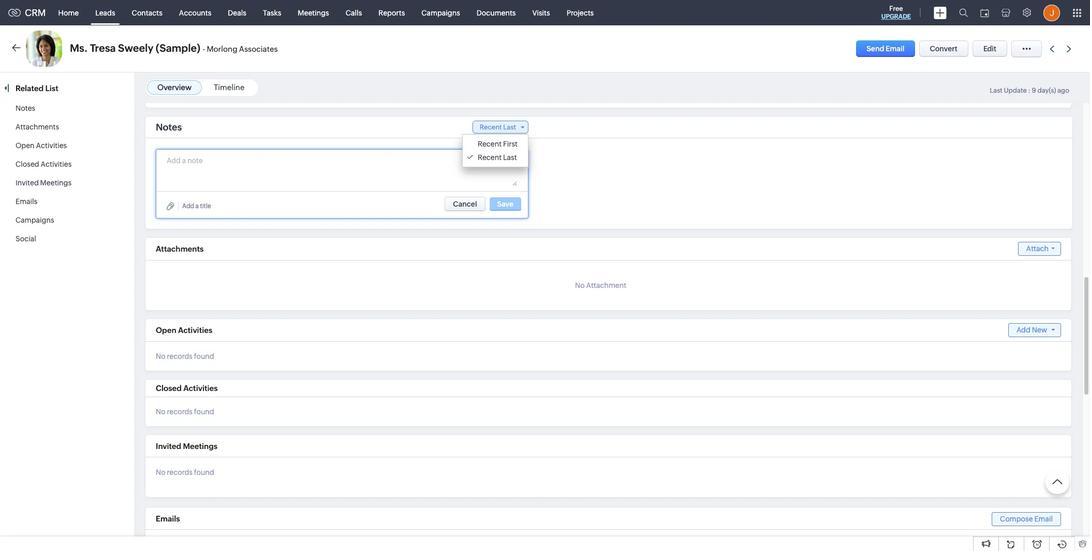 Task type: vqa. For each thing, say whether or not it's contained in the screenshot.
John Butt (Sample) link
no



Task type: describe. For each thing, give the bounding box(es) containing it.
accounts link
[[171, 0, 220, 25]]

compose
[[1001, 515, 1034, 523]]

closed activities link
[[16, 160, 72, 168]]

1 no records found from the top
[[156, 352, 214, 361]]

free upgrade
[[882, 5, 912, 20]]

morlong
[[207, 45, 238, 53]]

previous record image
[[1051, 45, 1055, 52]]

free
[[890, 5, 904, 12]]

add new
[[1017, 326, 1048, 334]]

1 horizontal spatial closed
[[156, 384, 182, 393]]

visits link
[[524, 0, 559, 25]]

associates
[[239, 45, 278, 53]]

crm
[[25, 7, 46, 18]]

edit
[[984, 45, 997, 53]]

1 vertical spatial open activities
[[156, 326, 213, 335]]

email for send email
[[886, 45, 905, 53]]

1 horizontal spatial invited meetings
[[156, 442, 218, 451]]

search element
[[954, 0, 975, 25]]

0 vertical spatial attachments
[[16, 123, 59, 131]]

0 horizontal spatial campaigns link
[[16, 216, 54, 224]]

documents link
[[469, 0, 524, 25]]

1 horizontal spatial meetings
[[183, 442, 218, 451]]

0 horizontal spatial campaigns
[[16, 216, 54, 224]]

tasks
[[263, 9, 281, 17]]

email for compose email
[[1035, 515, 1054, 523]]

invited meetings link
[[16, 179, 72, 187]]

update
[[1005, 87, 1028, 94]]

open activities link
[[16, 141, 67, 150]]

1 found from the top
[[194, 352, 214, 361]]

related list
[[16, 84, 60, 93]]

last update : 9 day(s) ago
[[991, 87, 1070, 94]]

reports
[[379, 9, 405, 17]]

related
[[16, 84, 44, 93]]

add for add new
[[1017, 326, 1031, 334]]

1 horizontal spatial campaigns
[[422, 9, 460, 17]]

a
[[196, 202, 199, 210]]

found for invited meetings
[[194, 468, 214, 477]]

no records found for activities
[[156, 408, 214, 416]]

0 horizontal spatial notes
[[16, 104, 35, 112]]

contacts
[[132, 9, 163, 17]]

9
[[1033, 87, 1037, 94]]

1 vertical spatial last
[[504, 123, 516, 131]]

0 horizontal spatial open activities
[[16, 141, 67, 150]]

recent first
[[478, 140, 518, 148]]

send email
[[867, 45, 905, 53]]

home
[[58, 9, 79, 17]]

sweely
[[118, 42, 154, 54]]

next record image
[[1068, 45, 1074, 52]]

0 vertical spatial last
[[991, 87, 1003, 94]]

search image
[[960, 8, 969, 17]]

0 vertical spatial open
[[16, 141, 34, 150]]

attachments link
[[16, 123, 59, 131]]

emails link
[[16, 197, 37, 206]]

send email button
[[857, 40, 916, 57]]

no attachment
[[575, 281, 627, 290]]

0 vertical spatial recent last
[[480, 123, 516, 131]]

leads
[[95, 9, 115, 17]]

documents
[[477, 9, 516, 17]]

contacts link
[[124, 0, 171, 25]]

profile image
[[1044, 4, 1061, 21]]

compose email
[[1001, 515, 1054, 523]]

Add a note text field
[[167, 155, 517, 186]]

1 vertical spatial closed activities
[[156, 384, 218, 393]]

2 horizontal spatial meetings
[[298, 9, 329, 17]]



Task type: locate. For each thing, give the bounding box(es) containing it.
email right compose
[[1035, 515, 1054, 523]]

1 horizontal spatial invited
[[156, 442, 181, 451]]

scheduled
[[218, 536, 255, 544]]

0 vertical spatial invited meetings
[[16, 179, 72, 187]]

1 horizontal spatial add
[[1017, 326, 1031, 334]]

0 horizontal spatial open
[[16, 141, 34, 150]]

no records found for meetings
[[156, 468, 214, 477]]

attachment
[[587, 281, 627, 290]]

last up first
[[504, 123, 516, 131]]

emails up mails
[[156, 514, 180, 523]]

activities
[[36, 141, 67, 150], [41, 160, 72, 168], [178, 326, 213, 335], [183, 384, 218, 393]]

closed activities
[[16, 160, 72, 168], [156, 384, 218, 393]]

2 vertical spatial last
[[503, 153, 517, 162]]

1 horizontal spatial open activities
[[156, 326, 213, 335]]

1 vertical spatial recent
[[478, 140, 502, 148]]

leads link
[[87, 0, 124, 25]]

0 horizontal spatial emails
[[16, 197, 37, 206]]

new
[[1033, 326, 1048, 334]]

1 vertical spatial recent last
[[478, 153, 517, 162]]

day(s)
[[1038, 87, 1057, 94]]

2 vertical spatial meetings
[[183, 442, 218, 451]]

emails
[[16, 197, 37, 206], [156, 514, 180, 523]]

0 vertical spatial found
[[194, 352, 214, 361]]

1 horizontal spatial campaigns link
[[414, 0, 469, 25]]

campaigns
[[422, 9, 460, 17], [16, 216, 54, 224]]

1 horizontal spatial open
[[156, 326, 176, 335]]

notes
[[16, 104, 35, 112], [156, 122, 182, 133]]

3 found from the top
[[194, 468, 214, 477]]

list
[[45, 84, 58, 93]]

add
[[182, 202, 194, 210], [1017, 326, 1031, 334]]

recent last
[[480, 123, 516, 131], [478, 153, 517, 162]]

ms. tresa sweely (sample) - morlong associates
[[70, 42, 278, 54]]

invited meetings
[[16, 179, 72, 187], [156, 442, 218, 451]]

email right the send
[[886, 45, 905, 53]]

no
[[575, 281, 585, 290], [156, 352, 166, 361], [156, 408, 166, 416], [156, 468, 166, 477]]

1 horizontal spatial attachments
[[156, 245, 204, 253]]

profile element
[[1038, 0, 1067, 25]]

email inside send email button
[[886, 45, 905, 53]]

notes link
[[16, 104, 35, 112]]

1 vertical spatial campaigns
[[16, 216, 54, 224]]

home link
[[50, 0, 87, 25]]

deals link
[[220, 0, 255, 25]]

reports link
[[371, 0, 414, 25]]

timeline link
[[214, 83, 245, 92]]

campaigns link right reports
[[414, 0, 469, 25]]

overview
[[157, 83, 192, 92]]

2 vertical spatial records
[[167, 468, 193, 477]]

2 records from the top
[[167, 408, 193, 416]]

1 vertical spatial open
[[156, 326, 176, 335]]

campaigns link
[[414, 0, 469, 25], [16, 216, 54, 224]]

add left new
[[1017, 326, 1031, 334]]

1 vertical spatial notes
[[156, 122, 182, 133]]

0 horizontal spatial invited
[[16, 179, 39, 187]]

1 horizontal spatial emails
[[156, 514, 180, 523]]

2 vertical spatial no records found
[[156, 468, 214, 477]]

3 no records found from the top
[[156, 468, 214, 477]]

2 no records found from the top
[[156, 408, 214, 416]]

invited
[[16, 179, 39, 187], [156, 442, 181, 451]]

social
[[16, 235, 36, 243]]

records for invited
[[167, 468, 193, 477]]

no records found
[[156, 352, 214, 361], [156, 408, 214, 416], [156, 468, 214, 477]]

0 horizontal spatial email
[[886, 45, 905, 53]]

0 vertical spatial campaigns link
[[414, 0, 469, 25]]

drafts
[[186, 536, 206, 544]]

add for add a title
[[182, 202, 194, 210]]

projects
[[567, 9, 594, 17]]

recent last up 'recent first'
[[480, 123, 516, 131]]

calendar image
[[981, 9, 990, 17]]

0 vertical spatial records
[[167, 352, 193, 361]]

ago
[[1058, 87, 1070, 94]]

1 vertical spatial meetings
[[40, 179, 72, 187]]

closed
[[16, 160, 39, 168], [156, 384, 182, 393]]

-
[[203, 45, 205, 53]]

0 horizontal spatial add
[[182, 202, 194, 210]]

calls
[[346, 9, 362, 17]]

recent left first
[[478, 140, 502, 148]]

notes down related
[[16, 104, 35, 112]]

mails
[[157, 536, 174, 544]]

1 vertical spatial invited
[[156, 442, 181, 451]]

campaigns right reports "link"
[[422, 9, 460, 17]]

1 vertical spatial add
[[1017, 326, 1031, 334]]

0 vertical spatial closed
[[16, 160, 39, 168]]

0 horizontal spatial attachments
[[16, 123, 59, 131]]

1 horizontal spatial email
[[1035, 515, 1054, 523]]

deals
[[228, 9, 247, 17]]

0 vertical spatial recent
[[480, 123, 502, 131]]

convert
[[931, 45, 958, 53]]

1 vertical spatial closed
[[156, 384, 182, 393]]

1 vertical spatial attachments
[[156, 245, 204, 253]]

0 vertical spatial email
[[886, 45, 905, 53]]

overview link
[[157, 83, 192, 92]]

(sample)
[[156, 42, 201, 54]]

visits
[[533, 9, 550, 17]]

campaigns link down 'emails' link
[[16, 216, 54, 224]]

recent last down 'recent first'
[[478, 153, 517, 162]]

ms.
[[70, 42, 88, 54]]

1 vertical spatial email
[[1035, 515, 1054, 523]]

title
[[200, 202, 211, 210]]

None button
[[445, 197, 486, 211]]

recent up 'recent first'
[[480, 123, 502, 131]]

tasks link
[[255, 0, 290, 25]]

open
[[16, 141, 34, 150], [156, 326, 176, 335]]

recent
[[480, 123, 502, 131], [478, 140, 502, 148], [478, 153, 502, 162]]

timeline
[[214, 83, 245, 92]]

1 horizontal spatial closed activities
[[156, 384, 218, 393]]

convert button
[[920, 40, 969, 57]]

emails down invited meetings link
[[16, 197, 37, 206]]

last left update in the top right of the page
[[991, 87, 1003, 94]]

3 records from the top
[[167, 468, 193, 477]]

attachments
[[16, 123, 59, 131], [156, 245, 204, 253]]

found
[[194, 352, 214, 361], [194, 408, 214, 416], [194, 468, 214, 477]]

1 vertical spatial records
[[167, 408, 193, 416]]

0 horizontal spatial closed activities
[[16, 160, 72, 168]]

edit button
[[973, 40, 1008, 57]]

last down first
[[503, 153, 517, 162]]

0 vertical spatial notes
[[16, 104, 35, 112]]

send
[[867, 45, 885, 53]]

1 vertical spatial no records found
[[156, 408, 214, 416]]

0 vertical spatial no records found
[[156, 352, 214, 361]]

tresa
[[90, 42, 116, 54]]

1 vertical spatial emails
[[156, 514, 180, 523]]

projects link
[[559, 0, 603, 25]]

1 horizontal spatial notes
[[156, 122, 182, 133]]

upgrade
[[882, 13, 912, 20]]

1 vertical spatial invited meetings
[[156, 442, 218, 451]]

2 found from the top
[[194, 408, 214, 416]]

0 vertical spatial meetings
[[298, 9, 329, 17]]

0 horizontal spatial invited meetings
[[16, 179, 72, 187]]

2 vertical spatial recent
[[478, 153, 502, 162]]

campaigns down 'emails' link
[[16, 216, 54, 224]]

0 vertical spatial closed activities
[[16, 160, 72, 168]]

last
[[991, 87, 1003, 94], [504, 123, 516, 131], [503, 153, 517, 162]]

recent for notes
[[480, 123, 502, 131]]

0 vertical spatial open activities
[[16, 141, 67, 150]]

email
[[886, 45, 905, 53], [1035, 515, 1054, 523]]

recent for recent last
[[478, 140, 502, 148]]

0 horizontal spatial closed
[[16, 160, 39, 168]]

accounts
[[179, 9, 212, 17]]

0 vertical spatial invited
[[16, 179, 39, 187]]

0 vertical spatial add
[[182, 202, 194, 210]]

social link
[[16, 235, 36, 243]]

add left the a
[[182, 202, 194, 210]]

1 vertical spatial campaigns link
[[16, 216, 54, 224]]

2 vertical spatial found
[[194, 468, 214, 477]]

:
[[1029, 87, 1031, 94]]

meetings
[[298, 9, 329, 17], [40, 179, 72, 187], [183, 442, 218, 451]]

found for closed activities
[[194, 408, 214, 416]]

0 horizontal spatial meetings
[[40, 179, 72, 187]]

calls link
[[338, 0, 371, 25]]

0 vertical spatial emails
[[16, 197, 37, 206]]

0 vertical spatial campaigns
[[422, 9, 460, 17]]

1 records from the top
[[167, 352, 193, 361]]

records
[[167, 352, 193, 361], [167, 408, 193, 416], [167, 468, 193, 477]]

create menu image
[[934, 6, 947, 19]]

add a title
[[182, 202, 211, 210]]

attach link
[[1019, 242, 1062, 256]]

attachments down add a title
[[156, 245, 204, 253]]

first
[[503, 140, 518, 148]]

meetings link
[[290, 0, 338, 25]]

notes down overview link
[[156, 122, 182, 133]]

open activities
[[16, 141, 67, 150], [156, 326, 213, 335]]

create menu element
[[928, 0, 954, 25]]

recent down 'recent first'
[[478, 153, 502, 162]]

attach
[[1027, 245, 1049, 253]]

crm link
[[8, 7, 46, 18]]

attachments up open activities link on the left of page
[[16, 123, 59, 131]]

1 vertical spatial found
[[194, 408, 214, 416]]

records for closed
[[167, 408, 193, 416]]



